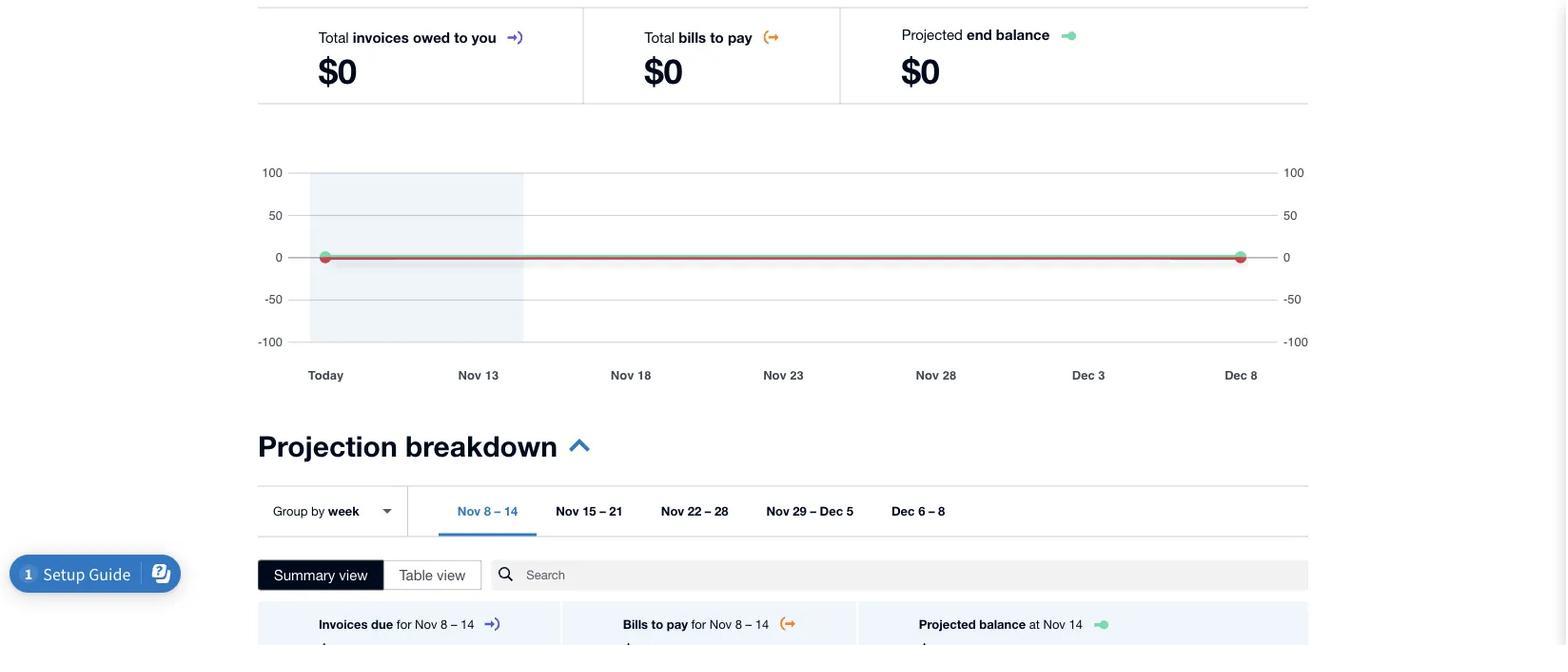 Task type: locate. For each thing, give the bounding box(es) containing it.
view
[[339, 567, 368, 583], [437, 567, 466, 583]]

dec
[[820, 504, 843, 519], [891, 504, 915, 519]]

1 horizontal spatial $0
[[645, 50, 683, 91]]

– for 8
[[494, 504, 501, 519]]

1 horizontal spatial total
[[645, 29, 675, 45]]

1 horizontal spatial view
[[437, 567, 466, 583]]

1 view from the left
[[339, 567, 368, 583]]

1 horizontal spatial for
[[691, 617, 706, 632]]

total left the invoices
[[319, 29, 349, 45]]

table view
[[399, 567, 466, 583]]

$0
[[319, 50, 357, 91], [645, 50, 683, 91], [902, 50, 940, 91]]

total inside total bills to pay $0
[[645, 29, 675, 45]]

0 horizontal spatial to
[[454, 29, 468, 46]]

0 vertical spatial projected
[[902, 26, 963, 43]]

at
[[1029, 617, 1040, 632]]

projection
[[258, 428, 397, 462]]

for
[[397, 617, 411, 632], [691, 617, 706, 632]]

pay
[[728, 29, 752, 46], [667, 617, 688, 632]]

1 total from the left
[[319, 29, 349, 45]]

summary view
[[274, 567, 368, 583]]

by
[[311, 504, 325, 519]]

total invoices owed to you $0
[[319, 29, 496, 91]]

for right bills
[[691, 617, 706, 632]]

$0 down projected end balance
[[902, 50, 940, 91]]

total inside the 'total invoices owed to you $0'
[[319, 29, 349, 45]]

0 vertical spatial pay
[[728, 29, 752, 46]]

dec left the 5
[[820, 504, 843, 519]]

total for you
[[319, 29, 349, 45]]

balance for projected balance at nov 14
[[979, 617, 1026, 632]]

2 vertical spatial balance
[[979, 617, 1026, 632]]

view for table view
[[437, 567, 466, 583]]

2 $0 from the left
[[645, 50, 683, 91]]

0 horizontal spatial total
[[319, 29, 349, 45]]

0 horizontal spatial view
[[339, 567, 368, 583]]

due
[[371, 617, 393, 632]]

8
[[484, 504, 491, 519], [938, 504, 945, 519], [441, 617, 447, 632], [735, 617, 742, 632]]

projected
[[902, 26, 963, 43], [984, 170, 1037, 184], [919, 617, 976, 632]]

2 horizontal spatial to
[[710, 29, 724, 46]]

week
[[328, 504, 359, 519]]

1 vertical spatial balance
[[1041, 170, 1084, 184]]

28
[[714, 504, 728, 519]]

1 horizontal spatial pay
[[728, 29, 752, 46]]

$0 down the invoices
[[319, 50, 357, 91]]

projected inside projected end balance
[[902, 26, 963, 43]]

nov left 29
[[766, 504, 789, 519]]

Search for a document search field
[[526, 559, 1308, 591]]

nov 22 – 28
[[661, 504, 728, 519]]

– for 6
[[929, 504, 935, 519]]

2 view from the left
[[437, 567, 466, 583]]

for right the due
[[397, 617, 411, 632]]

group by week
[[273, 504, 359, 519]]

to
[[454, 29, 468, 46], [710, 29, 724, 46], [651, 617, 663, 632]]

2 dec from the left
[[891, 504, 915, 519]]

nov
[[457, 504, 481, 519], [556, 504, 579, 519], [661, 504, 684, 519], [766, 504, 789, 519], [415, 617, 437, 632], [710, 617, 732, 632], [1043, 617, 1065, 632]]

–
[[494, 504, 501, 519], [600, 504, 606, 519], [705, 504, 711, 519], [810, 504, 816, 519], [929, 504, 935, 519], [451, 617, 457, 632], [746, 617, 752, 632]]

invoices
[[353, 29, 409, 46]]

– for 22
[[705, 504, 711, 519]]

balance
[[996, 26, 1050, 43], [1041, 170, 1084, 184], [979, 617, 1026, 632]]

6
[[918, 504, 925, 519]]

2 horizontal spatial $0
[[902, 50, 940, 91]]

view right table
[[437, 567, 466, 583]]

you
[[472, 29, 496, 46]]

bills
[[679, 29, 706, 46]]

total left bills
[[645, 29, 675, 45]]

group
[[273, 504, 308, 519]]

0 horizontal spatial $0
[[319, 50, 357, 91]]

projection breakdown button
[[258, 428, 590, 474]]

2 total from the left
[[645, 29, 675, 45]]

projected end balance
[[902, 26, 1050, 43]]

$0 down bills
[[645, 50, 683, 91]]

view right summary
[[339, 567, 368, 583]]

15
[[582, 504, 596, 519]]

0 horizontal spatial for
[[397, 617, 411, 632]]

2 vertical spatial projected
[[919, 617, 976, 632]]

0 horizontal spatial dec
[[820, 504, 843, 519]]

1 horizontal spatial dec
[[891, 504, 915, 519]]

1 vertical spatial pay
[[667, 617, 688, 632]]

total for $0
[[645, 29, 675, 45]]

dec left 6
[[891, 504, 915, 519]]

1 $0 from the left
[[319, 50, 357, 91]]

total
[[319, 29, 349, 45], [645, 29, 675, 45]]

14
[[504, 504, 518, 519], [461, 617, 474, 632], [755, 617, 769, 632], [1069, 617, 1083, 632]]

5
[[847, 504, 853, 519]]

nov 15 – 21
[[556, 504, 623, 519]]

breakdown
[[405, 428, 558, 462]]

0 vertical spatial balance
[[996, 26, 1050, 43]]

29
[[793, 504, 807, 519]]

2 for from the left
[[691, 617, 706, 632]]

balance for projected balance
[[1041, 170, 1084, 184]]

– for 15
[[600, 504, 606, 519]]

0 horizontal spatial pay
[[667, 617, 688, 632]]

nov left 22
[[661, 504, 684, 519]]



Task type: describe. For each thing, give the bounding box(es) containing it.
$0 inside the 'total invoices owed to you $0'
[[319, 50, 357, 91]]

invoices due for nov 8 – 14
[[319, 617, 474, 632]]

table
[[399, 567, 433, 583]]

nov right bills
[[710, 617, 732, 632]]

– for 29
[[810, 504, 816, 519]]

bills
[[623, 617, 648, 632]]

projected for at
[[919, 617, 976, 632]]

1 for from the left
[[397, 617, 411, 632]]

bills to pay for nov 8 – 14
[[623, 617, 769, 632]]

1 vertical spatial projected
[[984, 170, 1037, 184]]

dec 6 – 8
[[891, 504, 945, 519]]

summary
[[274, 567, 335, 583]]

nov right the due
[[415, 617, 437, 632]]

pay inside total bills to pay $0
[[728, 29, 752, 46]]

view for summary view
[[339, 567, 368, 583]]

nov 29 – dec 5
[[766, 504, 853, 519]]

to inside total bills to pay $0
[[710, 29, 724, 46]]

projection breakdown
[[258, 428, 558, 462]]

invoices
[[319, 617, 368, 632]]

end
[[967, 26, 992, 43]]

projected balance at nov 14
[[919, 617, 1083, 632]]

nov left 15
[[556, 504, 579, 519]]

3 $0 from the left
[[902, 50, 940, 91]]

total bills to pay $0
[[645, 29, 752, 91]]

nov down the "breakdown"
[[457, 504, 481, 519]]

nov 8 – 14
[[457, 504, 518, 519]]

1 dec from the left
[[820, 504, 843, 519]]

21
[[609, 504, 623, 519]]

owed
[[413, 29, 450, 46]]

$0 inside total bills to pay $0
[[645, 50, 683, 91]]

to inside the 'total invoices owed to you $0'
[[454, 29, 468, 46]]

projected balance
[[984, 170, 1084, 184]]

22
[[688, 504, 701, 519]]

projected for balance
[[902, 26, 963, 43]]

1 horizontal spatial to
[[651, 617, 663, 632]]

nov right at
[[1043, 617, 1065, 632]]

projection breakdown view option group
[[258, 560, 482, 590]]



Task type: vqa. For each thing, say whether or not it's contained in the screenshot.


